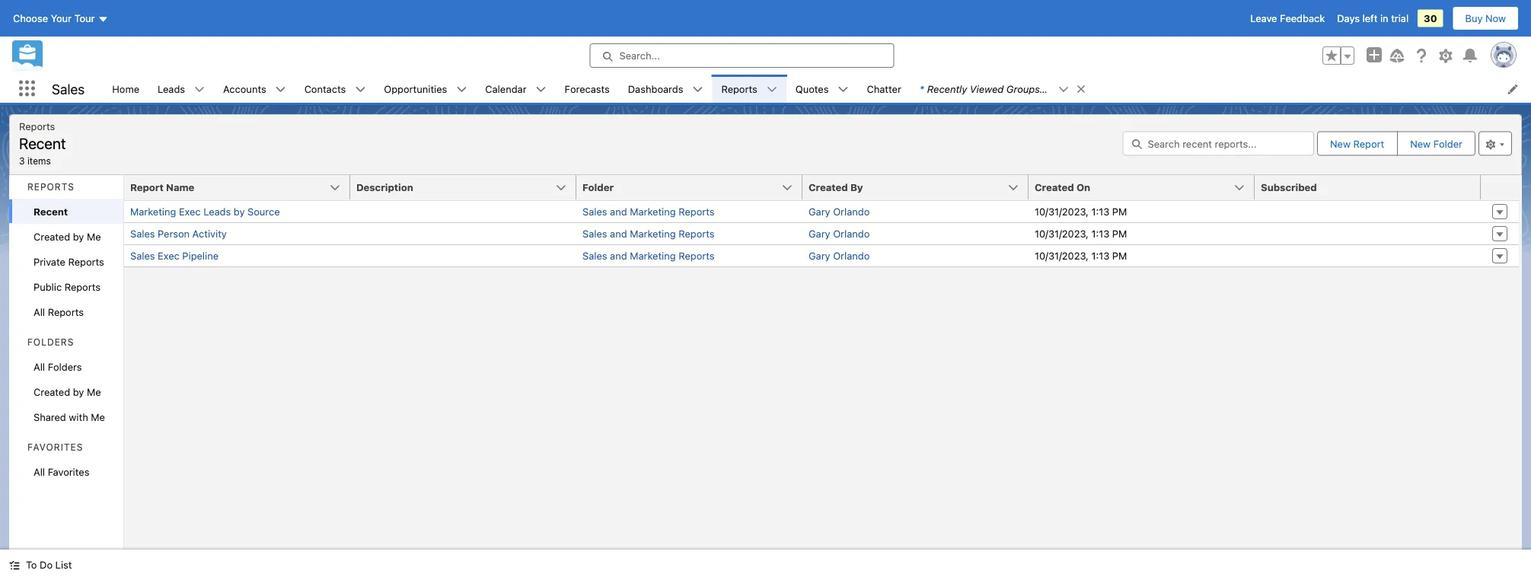 Task type: describe. For each thing, give the bounding box(es) containing it.
new report
[[1330, 138, 1384, 149]]

and for marketing exec leads by source
[[610, 206, 627, 217]]

shared with me
[[34, 411, 105, 423]]

feedback
[[1280, 13, 1325, 24]]

name
[[166, 182, 194, 193]]

opportunities list item
[[375, 75, 476, 103]]

dashboards link
[[619, 75, 693, 103]]

by
[[850, 182, 863, 193]]

grid containing report name
[[124, 175, 1519, 267]]

cell for sales person activity
[[350, 222, 576, 244]]

marketing exec leads by source
[[130, 206, 280, 217]]

orlando for marketing exec leads by source
[[833, 206, 870, 217]]

text default image for calendar
[[536, 84, 546, 95]]

shared with me link
[[9, 404, 123, 429]]

*
[[920, 83, 924, 94]]

opportunities
[[384, 83, 447, 94]]

folder inside button
[[582, 182, 614, 193]]

pm for sales person activity
[[1112, 228, 1127, 239]]

list item containing *
[[911, 75, 1093, 103]]

recently
[[927, 83, 967, 94]]

recent link
[[9, 199, 123, 224]]

1 text default image from the left
[[1076, 84, 1086, 94]]

marketing for sales exec pipeline
[[630, 250, 676, 262]]

trial
[[1391, 13, 1409, 24]]

1:13 for sales exec pipeline
[[1092, 250, 1110, 262]]

1:13 for marketing exec leads by source
[[1092, 206, 1110, 217]]

new for new folder
[[1410, 138, 1431, 149]]

list
[[55, 559, 72, 571]]

accounts
[[223, 83, 266, 94]]

calendar list item
[[476, 75, 556, 103]]

contacts list item
[[295, 75, 375, 103]]

favorites inside 'all favorites' link
[[48, 466, 89, 477]]

leads inside list item
[[158, 83, 185, 94]]

cell for sales exec pipeline
[[350, 244, 576, 267]]

text default image inside to do list button
[[9, 560, 20, 571]]

private
[[34, 256, 65, 267]]

new for new report
[[1330, 138, 1351, 149]]

10/31/2023, for sales person activity
[[1035, 228, 1089, 239]]

shared
[[34, 411, 66, 423]]

text default image for contacts
[[355, 84, 366, 95]]

search...
[[619, 50, 660, 61]]

new folder button
[[1397, 131, 1476, 156]]

30
[[1424, 13, 1437, 24]]

list containing home
[[103, 75, 1531, 103]]

public reports link
[[9, 274, 123, 299]]

to
[[26, 559, 37, 571]]

all favorites link
[[9, 459, 123, 484]]

1:13 for sales person activity
[[1092, 228, 1110, 239]]

exec for sales
[[158, 250, 180, 262]]

in
[[1380, 13, 1389, 24]]

pm for marketing exec leads by source
[[1112, 206, 1127, 217]]

folder button
[[576, 175, 803, 199]]

choose your tour button
[[12, 6, 109, 30]]

sales exec pipeline link
[[130, 250, 219, 262]]

10/31/2023, 1:13 pm for marketing exec leads by source
[[1035, 206, 1127, 217]]

created inside "button"
[[809, 182, 848, 193]]

private reports link
[[9, 249, 123, 274]]

left
[[1363, 13, 1378, 24]]

new report button
[[1318, 132, 1397, 155]]

and for sales person activity
[[610, 228, 627, 239]]

orlando for sales exec pipeline
[[833, 250, 870, 262]]

me for reports
[[87, 231, 101, 242]]

all for all favorites
[[34, 466, 45, 477]]

reports link
[[712, 75, 767, 103]]

sales and marketing reports link for sales person activity
[[582, 228, 715, 239]]

text default image for accounts
[[275, 84, 286, 95]]

search... button
[[590, 43, 894, 68]]

created by me for reports
[[34, 231, 101, 242]]

sales person activity link
[[130, 228, 227, 239]]

10/31/2023, for sales exec pipeline
[[1035, 250, 1089, 262]]

days left in trial
[[1337, 13, 1409, 24]]

0 vertical spatial recent
[[19, 134, 66, 152]]

subscribed
[[1261, 182, 1317, 193]]

gary orlando for sales person activity
[[809, 228, 870, 239]]

created by me for with
[[34, 386, 101, 397]]

all for all folders
[[34, 361, 45, 372]]

reports list item
[[712, 75, 786, 103]]

do
[[40, 559, 53, 571]]

to do list
[[26, 559, 72, 571]]

all favorites
[[34, 466, 89, 477]]

sales and marketing reports link for marketing exec leads by source
[[582, 206, 715, 217]]

reports inside list item
[[721, 83, 757, 94]]

source
[[248, 206, 280, 217]]

* recently viewed groups | groups
[[920, 83, 1083, 94]]

reports recent 3 items
[[19, 120, 66, 166]]

to do list button
[[0, 550, 81, 580]]

all folders
[[34, 361, 82, 372]]

created up shared
[[34, 386, 70, 397]]

leave feedback
[[1250, 13, 1325, 24]]

created on button
[[1029, 175, 1255, 199]]

gary orlando link for marketing exec leads by source
[[809, 206, 870, 217]]

chatter link
[[858, 75, 911, 103]]

created by me link for private
[[9, 224, 123, 249]]

all reports
[[34, 306, 84, 318]]

report inside cell
[[130, 182, 164, 193]]

accounts list item
[[214, 75, 295, 103]]

0 vertical spatial favorites
[[27, 442, 83, 453]]

forecasts link
[[556, 75, 619, 103]]

text default image for opportunities
[[456, 84, 467, 95]]

all folders link
[[9, 354, 123, 379]]

by inside grid
[[234, 206, 245, 217]]

pm for sales exec pipeline
[[1112, 250, 1127, 262]]

on
[[1077, 182, 1091, 193]]

created by me link for shared
[[9, 379, 123, 404]]

created by button
[[803, 175, 1029, 199]]

buy now button
[[1452, 6, 1519, 30]]

new folder
[[1410, 138, 1463, 149]]

Search recent reports... text field
[[1123, 131, 1314, 156]]

activity
[[192, 228, 227, 239]]

with
[[69, 411, 88, 423]]

sales and marketing reports for sales exec pipeline
[[582, 250, 715, 262]]

reports inside "link"
[[65, 281, 101, 292]]

description cell
[[350, 175, 586, 201]]



Task type: locate. For each thing, give the bounding box(es) containing it.
orlando
[[833, 206, 870, 217], [833, 228, 870, 239], [833, 250, 870, 262]]

0 vertical spatial pm
[[1112, 206, 1127, 217]]

3 gary orlando from the top
[[809, 250, 870, 262]]

leads right 'home' link
[[158, 83, 185, 94]]

recent up private
[[34, 206, 68, 217]]

0 horizontal spatial leads
[[158, 83, 185, 94]]

forecasts
[[565, 83, 610, 94]]

created by me up shared with me link
[[34, 386, 101, 397]]

1 gary from the top
[[809, 206, 830, 217]]

2 vertical spatial by
[[73, 386, 84, 397]]

all
[[34, 306, 45, 318], [34, 361, 45, 372], [34, 466, 45, 477]]

report
[[1353, 138, 1384, 149], [130, 182, 164, 193]]

text default image
[[1076, 84, 1086, 94], [355, 84, 366, 95], [456, 84, 467, 95], [536, 84, 546, 95], [693, 84, 703, 95], [767, 84, 777, 95]]

1 vertical spatial pm
[[1112, 228, 1127, 239]]

all reports link
[[9, 299, 123, 324]]

me for with
[[87, 386, 101, 397]]

folder cell
[[576, 175, 812, 201]]

leads inside grid
[[203, 206, 231, 217]]

text default image inside accounts list item
[[275, 84, 286, 95]]

text default image left reports link
[[693, 84, 703, 95]]

pipeline
[[182, 250, 219, 262]]

report left name
[[130, 182, 164, 193]]

text default image left accounts link
[[194, 84, 205, 95]]

list item
[[911, 75, 1093, 103]]

3 and from the top
[[610, 250, 627, 262]]

0 vertical spatial created by me
[[34, 231, 101, 242]]

2 vertical spatial gary orlando link
[[809, 250, 870, 262]]

gary orlando for sales exec pipeline
[[809, 250, 870, 262]]

0 vertical spatial all
[[34, 306, 45, 318]]

accounts link
[[214, 75, 275, 103]]

0 vertical spatial created by me link
[[9, 224, 123, 249]]

3 10/31/2023, 1:13 pm from the top
[[1035, 250, 1127, 262]]

exec
[[179, 206, 201, 217], [158, 250, 180, 262]]

0 vertical spatial folder
[[1434, 138, 1463, 149]]

sales and marketing reports for sales person activity
[[582, 228, 715, 239]]

exec up sales person activity link
[[179, 206, 201, 217]]

2 vertical spatial sales and marketing reports link
[[582, 250, 715, 262]]

leads up activity
[[203, 206, 231, 217]]

1 vertical spatial gary orlando link
[[809, 228, 870, 239]]

1 vertical spatial orlando
[[833, 228, 870, 239]]

private reports
[[34, 256, 104, 267]]

dashboards
[[628, 83, 683, 94]]

created
[[809, 182, 848, 193], [1035, 182, 1074, 193], [34, 231, 70, 242], [34, 386, 70, 397]]

1 gary orlando from the top
[[809, 206, 870, 217]]

folders up all folders
[[27, 337, 74, 348]]

quotes list item
[[786, 75, 858, 103]]

text default image for reports
[[767, 84, 777, 95]]

1 groups from the left
[[1007, 83, 1040, 94]]

text default image inside quotes list item
[[838, 84, 849, 95]]

1 vertical spatial all
[[34, 361, 45, 372]]

10/31/2023, 1:13 pm for sales exec pipeline
[[1035, 250, 1127, 262]]

text default image
[[194, 84, 205, 95], [275, 84, 286, 95], [838, 84, 849, 95], [1058, 84, 1069, 95], [9, 560, 20, 571]]

items
[[27, 155, 51, 166]]

1 vertical spatial leads
[[203, 206, 231, 217]]

2 vertical spatial all
[[34, 466, 45, 477]]

2 created by me from the top
[[34, 386, 101, 397]]

2 vertical spatial and
[[610, 250, 627, 262]]

marketing exec leads by source link
[[130, 206, 280, 217]]

all inside 'all favorites' link
[[34, 466, 45, 477]]

1 orlando from the top
[[833, 206, 870, 217]]

2 sales and marketing reports link from the top
[[582, 228, 715, 239]]

1 vertical spatial me
[[87, 386, 101, 397]]

choose
[[13, 13, 48, 24]]

dashboards list item
[[619, 75, 712, 103]]

text default image right 'contacts' on the top
[[355, 84, 366, 95]]

by for all folders
[[73, 386, 84, 397]]

2 orlando from the top
[[833, 228, 870, 239]]

sales person activity
[[130, 228, 227, 239]]

public
[[34, 281, 62, 292]]

gary orlando link for sales exec pipeline
[[809, 250, 870, 262]]

0 vertical spatial 1:13
[[1092, 206, 1110, 217]]

1 vertical spatial 10/31/2023,
[[1035, 228, 1089, 239]]

home
[[112, 83, 139, 94]]

viewed
[[970, 83, 1004, 94]]

opportunities link
[[375, 75, 456, 103]]

0 vertical spatial me
[[87, 231, 101, 242]]

gary orlando
[[809, 206, 870, 217], [809, 228, 870, 239], [809, 250, 870, 262]]

0 vertical spatial leads
[[158, 83, 185, 94]]

home link
[[103, 75, 148, 103]]

2 vertical spatial pm
[[1112, 250, 1127, 262]]

2 sales and marketing reports from the top
[[582, 228, 715, 239]]

1 1:13 from the top
[[1092, 206, 1110, 217]]

me right with
[[91, 411, 105, 423]]

text default image inside contacts list item
[[355, 84, 366, 95]]

1 horizontal spatial report
[[1353, 138, 1384, 149]]

created inside button
[[1035, 182, 1074, 193]]

by down report name cell
[[234, 206, 245, 217]]

0 horizontal spatial folder
[[582, 182, 614, 193]]

2 gary orlando link from the top
[[809, 228, 870, 239]]

0 vertical spatial gary orlando link
[[809, 206, 870, 217]]

days
[[1337, 13, 1360, 24]]

2 10/31/2023, 1:13 pm from the top
[[1035, 228, 1127, 239]]

subscribed cell
[[1255, 175, 1490, 201]]

created by me link up shared with me
[[9, 379, 123, 404]]

0 vertical spatial 10/31/2023,
[[1035, 206, 1089, 217]]

1 vertical spatial folders
[[48, 361, 82, 372]]

2 gary from the top
[[809, 228, 830, 239]]

2 text default image from the left
[[355, 84, 366, 95]]

created by me down recent link
[[34, 231, 101, 242]]

gary for sales exec pipeline
[[809, 250, 830, 262]]

2 vertical spatial 10/31/2023, 1:13 pm
[[1035, 250, 1127, 262]]

4 text default image from the left
[[536, 84, 546, 95]]

buy now
[[1465, 13, 1506, 24]]

3 1:13 from the top
[[1092, 250, 1110, 262]]

folders
[[27, 337, 74, 348], [48, 361, 82, 372]]

2 gary orlando from the top
[[809, 228, 870, 239]]

your
[[51, 13, 72, 24]]

marketing for sales person activity
[[630, 228, 676, 239]]

1 vertical spatial exec
[[158, 250, 180, 262]]

cell
[[350, 201, 576, 222], [350, 222, 576, 244], [1255, 222, 1481, 244], [350, 244, 576, 267], [1255, 244, 1481, 267]]

all down shared
[[34, 466, 45, 477]]

2 pm from the top
[[1112, 228, 1127, 239]]

2 and from the top
[[610, 228, 627, 239]]

created by
[[809, 182, 863, 193]]

public reports
[[34, 281, 101, 292]]

text default image inside dashboards "list item"
[[693, 84, 703, 95]]

0 horizontal spatial groups
[[1007, 83, 1040, 94]]

2 1:13 from the top
[[1092, 228, 1110, 239]]

1 vertical spatial sales and marketing reports link
[[582, 228, 715, 239]]

text default image right the calendar
[[536, 84, 546, 95]]

text default image for quotes
[[838, 84, 849, 95]]

leads link
[[148, 75, 194, 103]]

text default image inside the 'opportunities' list item
[[456, 84, 467, 95]]

1 created by me link from the top
[[9, 224, 123, 249]]

pm
[[1112, 206, 1127, 217], [1112, 228, 1127, 239], [1112, 250, 1127, 262]]

0 vertical spatial sales and marketing reports link
[[582, 206, 715, 217]]

0 vertical spatial sales and marketing reports
[[582, 206, 715, 217]]

recent
[[19, 134, 66, 152], [34, 206, 68, 217]]

2 10/31/2023, from the top
[[1035, 228, 1089, 239]]

1 and from the top
[[610, 206, 627, 217]]

text default image for dashboards
[[693, 84, 703, 95]]

text default image left the calendar
[[456, 84, 467, 95]]

exec down person
[[158, 250, 180, 262]]

folders up shared with me link
[[48, 361, 82, 372]]

reports inside reports recent 3 items
[[19, 120, 55, 132]]

chatter
[[867, 83, 901, 94]]

now
[[1486, 13, 1506, 24]]

report name
[[130, 182, 194, 193]]

1 vertical spatial report
[[130, 182, 164, 193]]

3 orlando from the top
[[833, 250, 870, 262]]

0 vertical spatial exec
[[179, 206, 201, 217]]

10/31/2023, 1:13 pm for sales person activity
[[1035, 228, 1127, 239]]

sales and marketing reports for marketing exec leads by source
[[582, 206, 715, 217]]

2 vertical spatial gary orlando
[[809, 250, 870, 262]]

group
[[1323, 46, 1355, 65]]

0 vertical spatial orlando
[[833, 206, 870, 217]]

text default image inside reports list item
[[767, 84, 777, 95]]

quotes link
[[786, 75, 838, 103]]

quotes
[[796, 83, 829, 94]]

created by cell
[[803, 175, 1038, 201]]

1 all from the top
[[34, 306, 45, 318]]

3 10/31/2023, from the top
[[1035, 250, 1089, 262]]

1 horizontal spatial folder
[[1434, 138, 1463, 149]]

1 vertical spatial folder
[[582, 182, 614, 193]]

created by me link up private reports
[[9, 224, 123, 249]]

leave feedback link
[[1250, 13, 1325, 24]]

folder inside 'button'
[[1434, 138, 1463, 149]]

actions image
[[1481, 175, 1519, 199]]

new up subscribed button on the top of page
[[1330, 138, 1351, 149]]

buy
[[1465, 13, 1483, 24]]

gary orlando for marketing exec leads by source
[[809, 206, 870, 217]]

1 sales and marketing reports from the top
[[582, 206, 715, 217]]

1 vertical spatial gary
[[809, 228, 830, 239]]

2 vertical spatial orlando
[[833, 250, 870, 262]]

report up subscribed button on the top of page
[[1353, 138, 1384, 149]]

recent up items
[[19, 134, 66, 152]]

favorites down shared with me
[[48, 466, 89, 477]]

marketing for marketing exec leads by source
[[630, 206, 676, 217]]

text default image right accounts
[[275, 84, 286, 95]]

3 sales and marketing reports link from the top
[[582, 250, 715, 262]]

3 sales and marketing reports from the top
[[582, 250, 715, 262]]

contacts
[[304, 83, 346, 94]]

1 horizontal spatial new
[[1410, 138, 1431, 149]]

new inside button
[[1330, 138, 1351, 149]]

by
[[234, 206, 245, 217], [73, 231, 84, 242], [73, 386, 84, 397]]

leave
[[1250, 13, 1277, 24]]

2 new from the left
[[1410, 138, 1431, 149]]

2 vertical spatial 1:13
[[1092, 250, 1110, 262]]

1 vertical spatial created by me
[[34, 386, 101, 397]]

text default image inside calendar list item
[[536, 84, 546, 95]]

tour
[[74, 13, 95, 24]]

2 vertical spatial sales and marketing reports
[[582, 250, 715, 262]]

0 horizontal spatial report
[[130, 182, 164, 193]]

1 vertical spatial 10/31/2023, 1:13 pm
[[1035, 228, 1127, 239]]

2 vertical spatial 10/31/2023,
[[1035, 250, 1089, 262]]

created on
[[1035, 182, 1091, 193]]

gary for marketing exec leads by source
[[809, 206, 830, 217]]

leads
[[158, 83, 185, 94], [203, 206, 231, 217]]

all for all reports
[[34, 306, 45, 318]]

1 10/31/2023, 1:13 pm from the top
[[1035, 206, 1127, 217]]

6 text default image from the left
[[767, 84, 777, 95]]

marketing
[[130, 206, 176, 217], [630, 206, 676, 217], [630, 228, 676, 239], [630, 250, 676, 262]]

and for sales exec pipeline
[[610, 250, 627, 262]]

created left on at the right of page
[[1035, 182, 1074, 193]]

created by me link
[[9, 224, 123, 249], [9, 379, 123, 404]]

exec for marketing
[[179, 206, 201, 217]]

by up private reports
[[73, 231, 84, 242]]

2 all from the top
[[34, 361, 45, 372]]

created by me
[[34, 231, 101, 242], [34, 386, 101, 397]]

1 vertical spatial by
[[73, 231, 84, 242]]

groups
[[1007, 83, 1040, 94], [1049, 83, 1083, 94]]

new right new report button
[[1410, 138, 1431, 149]]

1 vertical spatial 1:13
[[1092, 228, 1110, 239]]

3
[[19, 155, 25, 166]]

new inside 'button'
[[1410, 138, 1431, 149]]

text default image for leads
[[194, 84, 205, 95]]

2 created by me link from the top
[[9, 379, 123, 404]]

groups right |
[[1049, 83, 1083, 94]]

description button
[[350, 175, 576, 199]]

0 vertical spatial 10/31/2023, 1:13 pm
[[1035, 206, 1127, 217]]

1:13
[[1092, 206, 1110, 217], [1092, 228, 1110, 239], [1092, 250, 1110, 262]]

created up private
[[34, 231, 70, 242]]

recent inside recent link
[[34, 206, 68, 217]]

1 vertical spatial recent
[[34, 206, 68, 217]]

10/31/2023, for marketing exec leads by source
[[1035, 206, 1089, 217]]

created on cell
[[1029, 175, 1264, 201]]

0 vertical spatial report
[[1353, 138, 1384, 149]]

gary for sales person activity
[[809, 228, 830, 239]]

3 gary orlando link from the top
[[809, 250, 870, 262]]

2 groups from the left
[[1049, 83, 1083, 94]]

orlando for sales person activity
[[833, 228, 870, 239]]

me up with
[[87, 386, 101, 397]]

sales exec pipeline
[[130, 250, 219, 262]]

0 vertical spatial folders
[[27, 337, 74, 348]]

3 all from the top
[[34, 466, 45, 477]]

0 vertical spatial and
[[610, 206, 627, 217]]

all up shared
[[34, 361, 45, 372]]

1 vertical spatial gary orlando
[[809, 228, 870, 239]]

1 10/31/2023, from the top
[[1035, 206, 1089, 217]]

contacts link
[[295, 75, 355, 103]]

groups left |
[[1007, 83, 1040, 94]]

|
[[1043, 83, 1046, 94]]

1 sales and marketing reports link from the top
[[582, 206, 715, 217]]

by for recent
[[73, 231, 84, 242]]

0 vertical spatial gary orlando
[[809, 206, 870, 217]]

calendar link
[[476, 75, 536, 103]]

grid
[[124, 175, 1519, 267]]

3 gary from the top
[[809, 250, 830, 262]]

text default image left to
[[9, 560, 20, 571]]

list
[[103, 75, 1531, 103]]

folder
[[1434, 138, 1463, 149], [582, 182, 614, 193]]

1 horizontal spatial groups
[[1049, 83, 1083, 94]]

calendar
[[485, 83, 527, 94]]

by up with
[[73, 386, 84, 397]]

gary
[[809, 206, 830, 217], [809, 228, 830, 239], [809, 250, 830, 262]]

3 text default image from the left
[[456, 84, 467, 95]]

choose your tour
[[13, 13, 95, 24]]

0 horizontal spatial new
[[1330, 138, 1351, 149]]

folders inside the all folders link
[[48, 361, 82, 372]]

report name cell
[[124, 175, 359, 201]]

cell for marketing exec leads by source
[[350, 201, 576, 222]]

new
[[1330, 138, 1351, 149], [1410, 138, 1431, 149]]

1 new from the left
[[1330, 138, 1351, 149]]

person
[[158, 228, 190, 239]]

1 pm from the top
[[1112, 206, 1127, 217]]

report name button
[[124, 175, 350, 199]]

and
[[610, 206, 627, 217], [610, 228, 627, 239], [610, 250, 627, 262]]

1 vertical spatial sales and marketing reports
[[582, 228, 715, 239]]

gary orlando link for sales person activity
[[809, 228, 870, 239]]

1 vertical spatial created by me link
[[9, 379, 123, 404]]

1 vertical spatial favorites
[[48, 466, 89, 477]]

2 vertical spatial gary
[[809, 250, 830, 262]]

actions cell
[[1481, 175, 1519, 201]]

me
[[87, 231, 101, 242], [87, 386, 101, 397], [91, 411, 105, 423]]

5 text default image from the left
[[693, 84, 703, 95]]

gary orlando link
[[809, 206, 870, 217], [809, 228, 870, 239], [809, 250, 870, 262]]

3 pm from the top
[[1112, 250, 1127, 262]]

1 vertical spatial and
[[610, 228, 627, 239]]

text default image right |
[[1076, 84, 1086, 94]]

me up private reports
[[87, 231, 101, 242]]

sales and marketing reports link for sales exec pipeline
[[582, 250, 715, 262]]

all inside all reports link
[[34, 306, 45, 318]]

text default image left 'quotes'
[[767, 84, 777, 95]]

text default image right 'quotes'
[[838, 84, 849, 95]]

leads list item
[[148, 75, 214, 103]]

description
[[356, 182, 413, 193]]

text default image right |
[[1058, 84, 1069, 95]]

text default image inside leads list item
[[194, 84, 205, 95]]

1 horizontal spatial leads
[[203, 206, 231, 217]]

2 vertical spatial me
[[91, 411, 105, 423]]

all down public
[[34, 306, 45, 318]]

subscribed button
[[1255, 175, 1481, 199]]

1 created by me from the top
[[34, 231, 101, 242]]

reports
[[721, 83, 757, 94], [19, 120, 55, 132], [27, 182, 75, 192], [679, 206, 715, 217], [679, 228, 715, 239], [679, 250, 715, 262], [68, 256, 104, 267], [65, 281, 101, 292], [48, 306, 84, 318]]

created left by
[[809, 182, 848, 193]]

favorites up all favorites
[[27, 442, 83, 453]]

1 gary orlando link from the top
[[809, 206, 870, 217]]

sales and marketing reports link
[[582, 206, 715, 217], [582, 228, 715, 239], [582, 250, 715, 262]]

0 vertical spatial by
[[234, 206, 245, 217]]

0 vertical spatial gary
[[809, 206, 830, 217]]



Task type: vqa. For each thing, say whether or not it's contained in the screenshot.
What I Follow To Me Bookmarked Company Highlights My Drafts
no



